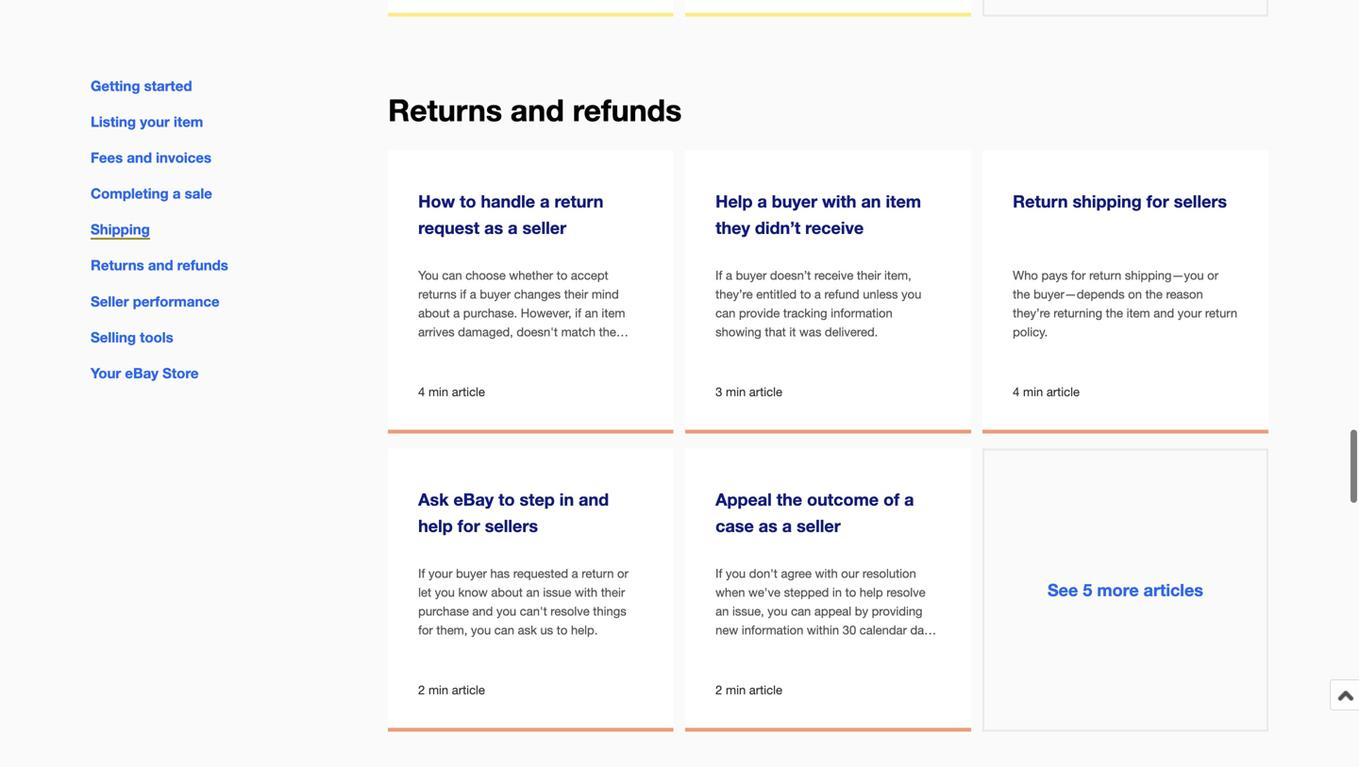 Task type: vqa. For each thing, say whether or not it's contained in the screenshot.
condition dropdown button to the bottom
no



Task type: locate. For each thing, give the bounding box(es) containing it.
your
[[91, 365, 121, 382]]

0 horizontal spatial seller
[[523, 218, 567, 238]]

0 vertical spatial item,
[[885, 268, 912, 283]]

article down receives
[[452, 385, 485, 399]]

ask ebay to step in and help for sellers
[[418, 490, 609, 536]]

if up let
[[418, 566, 425, 581]]

0 vertical spatial case
[[716, 516, 754, 536]]

2 min article down being
[[716, 683, 783, 698]]

2 4 min article from the left
[[1013, 385, 1080, 399]]

you
[[902, 287, 922, 301], [726, 566, 746, 581], [435, 585, 455, 600], [497, 604, 517, 619], [768, 604, 788, 619], [471, 623, 491, 638]]

0 vertical spatial if
[[460, 287, 467, 301]]

can inside if you don't agree with our resolution when we've stepped in to help resolve an issue, you can appeal by providing new information within 30 calendar days of the case being closed.
[[791, 604, 811, 619]]

min down new
[[726, 683, 746, 698]]

their left mind
[[564, 287, 588, 301]]

2 min article for help
[[418, 683, 485, 698]]

description,
[[454, 344, 518, 358]]

0 vertical spatial information
[[831, 306, 893, 320]]

article
[[452, 385, 485, 399], [749, 385, 783, 399], [1047, 385, 1080, 399], [452, 683, 485, 698], [749, 683, 783, 698]]

you left can't on the left of page
[[497, 604, 517, 619]]

0 vertical spatial with
[[822, 191, 857, 212]]

an
[[861, 191, 881, 212], [585, 306, 598, 320], [526, 585, 540, 600], [716, 604, 729, 619]]

if up when
[[716, 566, 723, 581]]

the down who
[[1013, 287, 1031, 301]]

and inside ask ebay to step in and help for sellers
[[579, 490, 609, 510]]

buyer up entitled
[[736, 268, 767, 283]]

articles
[[1144, 580, 1204, 601]]

and inside if your buyer has requested a return or let you know about an issue with their purchase and you can't resolve things for them, you can ask us to help.
[[472, 604, 493, 619]]

see
[[1048, 580, 1079, 601]]

item, inside 'if a buyer doesn't receive their item, they're entitled to a refund unless you can provide tracking information showing that it was delivered.'
[[885, 268, 912, 283]]

sellers down step
[[485, 516, 538, 536]]

information inside if you don't agree with our resolution when we've stepped in to help resolve an issue, you can appeal by providing new information within 30 calendar days of the case being closed.
[[742, 623, 804, 638]]

accept
[[571, 268, 609, 283], [463, 381, 501, 396]]

new
[[716, 623, 739, 638]]

seller down outcome
[[797, 516, 841, 536]]

about inside if your buyer has requested a return or let you know about an issue with their purchase and you can't resolve things for them, you can ask us to help.
[[491, 585, 523, 600]]

0 vertical spatial or
[[1208, 268, 1219, 283]]

if a buyer doesn't receive their item, they're entitled to a refund unless you can provide tracking information showing that it was delivered.
[[716, 268, 922, 339]]

0 vertical spatial they're
[[716, 287, 753, 301]]

0 horizontal spatial returns
[[91, 257, 144, 274]]

and inside who pays for return shipping—you or the buyer—depends on the reason they're returning the item and your return policy.
[[1154, 306, 1175, 320]]

to
[[460, 191, 476, 212], [557, 268, 568, 283], [800, 287, 811, 301], [449, 381, 460, 396], [499, 490, 515, 510], [846, 585, 857, 600], [557, 623, 568, 638]]

1 vertical spatial as
[[759, 516, 778, 536]]

item inside you can choose whether to accept returns if a buyer changes their mind about a purchase. however, if an item arrives damaged, doesn't match the listing description, or if the buyer receives the wrong item, you'll generally need to accept the return.
[[602, 306, 625, 320]]

policy.
[[1013, 325, 1048, 339]]

handle
[[481, 191, 535, 212]]

getting started
[[91, 77, 192, 94]]

1 vertical spatial in
[[833, 585, 842, 600]]

you'll
[[556, 362, 585, 377]]

returns
[[388, 92, 502, 128], [91, 257, 144, 274]]

accept up mind
[[571, 268, 609, 283]]

2 horizontal spatial their
[[857, 268, 881, 283]]

with right the issue
[[575, 585, 598, 600]]

min right 3
[[726, 385, 746, 399]]

or down doesn't
[[522, 344, 533, 358]]

1 horizontal spatial 4
[[1013, 385, 1020, 399]]

your ebay store link
[[91, 365, 199, 382]]

appeal
[[815, 604, 852, 619]]

seller
[[91, 293, 129, 310]]

an inside if your buyer has requested a return or let you know about an issue with their purchase and you can't resolve things for them, you can ask us to help.
[[526, 585, 540, 600]]

to up tracking
[[800, 287, 811, 301]]

1 horizontal spatial your
[[429, 566, 453, 581]]

to inside ask ebay to step in and help for sellers
[[499, 490, 515, 510]]

can up showing
[[716, 306, 736, 320]]

1 vertical spatial sellers
[[485, 516, 538, 536]]

2 2 min article from the left
[[716, 683, 783, 698]]

the right returning
[[1106, 306, 1124, 320]]

0 horizontal spatial 2
[[418, 683, 425, 698]]

seller down handle
[[523, 218, 567, 238]]

store
[[163, 365, 199, 382]]

information
[[831, 306, 893, 320], [742, 623, 804, 638]]

0 horizontal spatial ebay
[[125, 365, 159, 382]]

ebay right your
[[125, 365, 159, 382]]

1 horizontal spatial help
[[860, 585, 883, 600]]

0 vertical spatial of
[[884, 490, 900, 510]]

information inside 'if a buyer doesn't receive their item, they're entitled to a refund unless you can provide tracking information showing that it was delivered.'
[[831, 306, 893, 320]]

for up the buyer—depends
[[1071, 268, 1086, 283]]

of down new
[[716, 642, 726, 656]]

1 vertical spatial or
[[522, 344, 533, 358]]

to right how
[[460, 191, 476, 212]]

1 horizontal spatial or
[[618, 566, 629, 581]]

help
[[418, 516, 453, 536], [860, 585, 883, 600]]

you right unless
[[902, 287, 922, 301]]

you down we've
[[768, 604, 788, 619]]

provide
[[739, 306, 780, 320]]

sellers up shipping—you
[[1174, 191, 1227, 212]]

as inside how to handle a return request as a seller
[[484, 218, 503, 238]]

help down ask
[[418, 516, 453, 536]]

1 vertical spatial about
[[491, 585, 523, 600]]

0 horizontal spatial item,
[[525, 362, 552, 377]]

seller inside how to handle a return request as a seller
[[523, 218, 567, 238]]

your for if your buyer has requested a return or let you know about an issue with their purchase and you can't resolve things for them, you can ask us to help.
[[429, 566, 453, 581]]

help
[[716, 191, 753, 212]]

to right us
[[557, 623, 568, 638]]

if down they
[[716, 268, 723, 283]]

0 vertical spatial resolve
[[887, 585, 926, 600]]

can't
[[520, 604, 547, 619]]

ebay for store
[[125, 365, 159, 382]]

1 horizontal spatial their
[[601, 585, 625, 600]]

help up by
[[860, 585, 883, 600]]

article down policy.
[[1047, 385, 1080, 399]]

buyer inside the help a buyer with an item they didn't receive
[[772, 191, 818, 212]]

2 min article for as
[[716, 683, 783, 698]]

purchase
[[418, 604, 469, 619]]

or
[[1208, 268, 1219, 283], [522, 344, 533, 358], [618, 566, 629, 581]]

information up being
[[742, 623, 804, 638]]

returns down shipping link
[[91, 257, 144, 274]]

ask
[[518, 623, 537, 638]]

shipping—you
[[1125, 268, 1204, 283]]

0 horizontal spatial help
[[418, 516, 453, 536]]

0 horizontal spatial about
[[418, 306, 450, 320]]

1 4 min article from the left
[[418, 385, 485, 399]]

2 min article down them,
[[418, 683, 485, 698]]

resolve up providing at the right bottom of the page
[[887, 585, 926, 600]]

or up things
[[618, 566, 629, 581]]

0 horizontal spatial or
[[522, 344, 533, 358]]

a inside if your buyer has requested a return or let you know about an issue with their purchase and you can't resolve things for them, you can ask us to help.
[[572, 566, 578, 581]]

need
[[418, 381, 446, 396]]

0 vertical spatial sellers
[[1174, 191, 1227, 212]]

1 vertical spatial if
[[575, 306, 582, 320]]

of right outcome
[[884, 490, 900, 510]]

1 horizontal spatial item,
[[885, 268, 912, 283]]

buyer inside if your buyer has requested a return or let you know about an issue with their purchase and you can't resolve things for them, you can ask us to help.
[[456, 566, 487, 581]]

case inside if you don't agree with our resolution when we've stepped in to help resolve an issue, you can appeal by providing new information within 30 calendar days of the case being closed.
[[751, 642, 777, 656]]

about up arrives
[[418, 306, 450, 320]]

4 min article down policy.
[[1013, 385, 1080, 399]]

return
[[1013, 191, 1068, 212]]

your up "fees and invoices"
[[140, 113, 170, 130]]

1 vertical spatial returns and refunds
[[91, 257, 228, 274]]

1 horizontal spatial as
[[759, 516, 778, 536]]

min down policy.
[[1023, 385, 1043, 399]]

sale
[[185, 185, 212, 202]]

case down 'appeal'
[[716, 516, 754, 536]]

in inside ask ebay to step in and help for sellers
[[560, 490, 574, 510]]

resolve inside if you don't agree with our resolution when we've stepped in to help resolve an issue, you can appeal by providing new information within 30 calendar days of the case being closed.
[[887, 585, 926, 600]]

1 vertical spatial their
[[564, 287, 588, 301]]

1 vertical spatial your
[[1178, 306, 1202, 320]]

4 down policy.
[[1013, 385, 1020, 399]]

min for ask ebay to step in and help for sellers
[[429, 683, 449, 698]]

with
[[822, 191, 857, 212], [815, 566, 838, 581], [575, 585, 598, 600]]

0 vertical spatial returns
[[388, 92, 502, 128]]

requested
[[513, 566, 568, 581]]

2 4 from the left
[[1013, 385, 1020, 399]]

their up things
[[601, 585, 625, 600]]

0 horizontal spatial 2 min article
[[418, 683, 485, 698]]

your down the reason
[[1178, 306, 1202, 320]]

1 horizontal spatial of
[[884, 490, 900, 510]]

1 vertical spatial ebay
[[454, 490, 494, 510]]

refunds
[[573, 92, 682, 128], [177, 257, 228, 274]]

min for how to handle a return request as a seller
[[429, 385, 449, 399]]

1 horizontal spatial 2
[[716, 683, 723, 698]]

0 vertical spatial your
[[140, 113, 170, 130]]

1 horizontal spatial they're
[[1013, 306, 1051, 320]]

within
[[807, 623, 839, 638]]

0 horizontal spatial in
[[560, 490, 574, 510]]

issue,
[[733, 604, 764, 619]]

it
[[790, 325, 796, 339]]

min down receives
[[429, 385, 449, 399]]

2 horizontal spatial if
[[575, 306, 582, 320]]

0 horizontal spatial accept
[[463, 381, 501, 396]]

a up agree
[[783, 516, 792, 536]]

buyer up know
[[456, 566, 487, 581]]

item,
[[885, 268, 912, 283], [525, 362, 552, 377]]

them,
[[437, 623, 468, 638]]

the
[[1013, 287, 1031, 301], [1146, 287, 1163, 301], [1106, 306, 1124, 320], [599, 325, 616, 339], [546, 344, 563, 358], [467, 362, 484, 377], [504, 381, 522, 396], [777, 490, 803, 510], [730, 642, 747, 656]]

1 vertical spatial case
[[751, 642, 777, 656]]

1 horizontal spatial resolve
[[887, 585, 926, 600]]

2 down purchase on the bottom of the page
[[418, 683, 425, 698]]

0 horizontal spatial your
[[140, 113, 170, 130]]

was
[[800, 325, 822, 339]]

article for return shipping for sellers
[[1047, 385, 1080, 399]]

item, inside you can choose whether to accept returns if a buyer changes their mind about a purchase. however, if an item arrives damaged, doesn't match the listing description, or if the buyer receives the wrong item, you'll generally need to accept the return.
[[525, 362, 552, 377]]

whether
[[509, 268, 553, 283]]

as inside appeal the outcome of a case as a seller
[[759, 516, 778, 536]]

ebay inside ask ebay to step in and help for sellers
[[454, 490, 494, 510]]

4 min article for how to handle a return request as a seller
[[418, 385, 485, 399]]

0 vertical spatial accept
[[571, 268, 609, 283]]

with inside the help a buyer with an item they didn't receive
[[822, 191, 857, 212]]

resolve down the issue
[[551, 604, 590, 619]]

0 horizontal spatial 4 min article
[[418, 385, 485, 399]]

0 horizontal spatial they're
[[716, 287, 753, 301]]

about
[[418, 306, 450, 320], [491, 585, 523, 600]]

1 horizontal spatial ebay
[[454, 490, 494, 510]]

information up 'delivered.'
[[831, 306, 893, 320]]

item inside the help a buyer with an item they didn't receive
[[886, 191, 922, 212]]

changes
[[514, 287, 561, 301]]

to inside if you don't agree with our resolution when we've stepped in to help resolve an issue, you can appeal by providing new information within 30 calendar days of the case being closed.
[[846, 585, 857, 600]]

receive up refund
[[815, 268, 854, 283]]

if inside if your buyer has requested a return or let you know about an issue with their purchase and you can't resolve things for them, you can ask us to help.
[[418, 566, 425, 581]]

0 horizontal spatial of
[[716, 642, 726, 656]]

2 vertical spatial your
[[429, 566, 453, 581]]

0 vertical spatial ebay
[[125, 365, 159, 382]]

0 vertical spatial seller
[[523, 218, 567, 238]]

the up the 'you'll'
[[546, 344, 563, 358]]

the right 'appeal'
[[777, 490, 803, 510]]

seller
[[523, 218, 567, 238], [797, 516, 841, 536]]

1 horizontal spatial in
[[833, 585, 842, 600]]

know
[[458, 585, 488, 600]]

as down handle
[[484, 218, 503, 238]]

0 vertical spatial returns and refunds
[[388, 92, 682, 128]]

they're up provide
[[716, 287, 753, 301]]

if for help a buyer with an item they didn't receive
[[716, 268, 723, 283]]

the right on
[[1146, 287, 1163, 301]]

1 vertical spatial of
[[716, 642, 726, 656]]

1 vertical spatial item,
[[525, 362, 552, 377]]

returns up how
[[388, 92, 502, 128]]

1 horizontal spatial about
[[491, 585, 523, 600]]

0 vertical spatial receive
[[806, 218, 864, 238]]

can right you
[[442, 268, 462, 283]]

item, up unless
[[885, 268, 912, 283]]

refund
[[825, 287, 860, 301]]

or right shipping—you
[[1208, 268, 1219, 283]]

reason
[[1166, 287, 1204, 301]]

if your buyer has requested a return or let you know about an issue with their purchase and you can't resolve things for them, you can ask us to help.
[[418, 566, 629, 638]]

article down them,
[[452, 683, 485, 698]]

in up appeal
[[833, 585, 842, 600]]

if
[[716, 268, 723, 283], [418, 566, 425, 581], [716, 566, 723, 581]]

seller inside appeal the outcome of a case as a seller
[[797, 516, 841, 536]]

item, up return.
[[525, 362, 552, 377]]

about inside you can choose whether to accept returns if a buyer changes their mind about a purchase. however, if an item arrives damaged, doesn't match the listing description, or if the buyer receives the wrong item, you'll generally need to accept the return.
[[418, 306, 450, 320]]

1 vertical spatial receive
[[815, 268, 854, 283]]

1 vertical spatial seller
[[797, 516, 841, 536]]

case left being
[[751, 642, 777, 656]]

1 vertical spatial they're
[[1013, 306, 1051, 320]]

0 vertical spatial about
[[418, 306, 450, 320]]

arrives
[[418, 325, 455, 339]]

they
[[716, 218, 750, 238]]

in right step
[[560, 490, 574, 510]]

buyer for doesn't
[[736, 268, 767, 283]]

4 min article down receives
[[418, 385, 485, 399]]

can inside if your buyer has requested a return or let you know about an issue with their purchase and you can't resolve things for them, you can ask us to help.
[[495, 623, 515, 638]]

2 vertical spatial their
[[601, 585, 625, 600]]

1 vertical spatial returns
[[91, 257, 144, 274]]

2 vertical spatial or
[[618, 566, 629, 581]]

4
[[418, 385, 425, 399], [1013, 385, 1020, 399]]

help.
[[571, 623, 598, 638]]

their inside you can choose whether to accept returns if a buyer changes their mind about a purchase. however, if an item arrives damaged, doesn't match the listing description, or if the buyer receives the wrong item, you'll generally need to accept the return.
[[564, 287, 588, 301]]

0 horizontal spatial sellers
[[485, 516, 538, 536]]

completing a sale
[[91, 185, 212, 202]]

ebay for to
[[454, 490, 494, 510]]

0 vertical spatial refunds
[[573, 92, 682, 128]]

2 down new
[[716, 683, 723, 698]]

invoices
[[156, 149, 212, 166]]

if for appeal the outcome of a case as a seller
[[716, 566, 723, 581]]

they're up policy.
[[1013, 306, 1051, 320]]

0 horizontal spatial as
[[484, 218, 503, 238]]

1 horizontal spatial seller
[[797, 516, 841, 536]]

0 horizontal spatial information
[[742, 623, 804, 638]]

1 2 min article from the left
[[418, 683, 485, 698]]

ebay
[[125, 365, 159, 382], [454, 490, 494, 510]]

a right help at top
[[758, 191, 767, 212]]

if inside if you don't agree with our resolution when we've stepped in to help resolve an issue, you can appeal by providing new information within 30 calendar days of the case being closed.
[[716, 566, 723, 581]]

1 vertical spatial resolve
[[551, 604, 590, 619]]

0 vertical spatial in
[[560, 490, 574, 510]]

0 horizontal spatial refunds
[[177, 257, 228, 274]]

4 min article for return shipping for sellers
[[1013, 385, 1080, 399]]

if up the match
[[575, 306, 582, 320]]

receive
[[806, 218, 864, 238], [815, 268, 854, 283]]

0 horizontal spatial returns and refunds
[[91, 257, 228, 274]]

resolve inside if your buyer has requested a return or let you know about an issue with their purchase and you can't resolve things for them, you can ask us to help.
[[551, 604, 590, 619]]

0 horizontal spatial their
[[564, 287, 588, 301]]

as down 'appeal'
[[759, 516, 778, 536]]

item
[[174, 113, 203, 130], [886, 191, 922, 212], [602, 306, 625, 320], [1127, 306, 1151, 320]]

2 vertical spatial with
[[575, 585, 598, 600]]

to down "our"
[[846, 585, 857, 600]]

1 horizontal spatial if
[[536, 344, 543, 358]]

with inside if you don't agree with our resolution when we've stepped in to help resolve an issue, you can appeal by providing new information within 30 calendar days of the case being closed.
[[815, 566, 838, 581]]

your
[[140, 113, 170, 130], [1178, 306, 1202, 320], [429, 566, 453, 581]]

with inside if your buyer has requested a return or let you know about an issue with their purchase and you can't resolve things for them, you can ask us to help.
[[575, 585, 598, 600]]

2 2 from the left
[[716, 683, 723, 698]]

4 min article
[[418, 385, 485, 399], [1013, 385, 1080, 399]]

1 2 from the left
[[418, 683, 425, 698]]

0 horizontal spatial 4
[[418, 385, 425, 399]]

an up new
[[716, 604, 729, 619]]

selling tools link
[[91, 329, 173, 346]]

they're inside 'if a buyer doesn't receive their item, they're entitled to a refund unless you can provide tracking information showing that it was delivered.'
[[716, 287, 753, 301]]

1 vertical spatial accept
[[463, 381, 501, 396]]

1 horizontal spatial 2 min article
[[716, 683, 783, 698]]

receives
[[418, 362, 464, 377]]

4 down receives
[[418, 385, 425, 399]]

1 vertical spatial with
[[815, 566, 838, 581]]

an up the match
[[585, 306, 598, 320]]

a right the requested
[[572, 566, 578, 581]]

a down handle
[[508, 218, 518, 238]]

buyer up didn't
[[772, 191, 818, 212]]

if right returns
[[460, 287, 467, 301]]

if inside 'if a buyer doesn't receive their item, they're entitled to a refund unless you can provide tracking information showing that it was delivered.'
[[716, 268, 723, 283]]

the right the match
[[599, 325, 616, 339]]

you up when
[[726, 566, 746, 581]]

to left step
[[499, 490, 515, 510]]

or inside who pays for return shipping—you or the buyer—depends on the reason they're returning the item and your return policy.
[[1208, 268, 1219, 283]]

for right 'shipping'
[[1147, 191, 1170, 212]]

for inside if your buyer has requested a return or let you know about an issue with their purchase and you can't resolve things for them, you can ask us to help.
[[418, 623, 433, 638]]

1 4 from the left
[[418, 385, 425, 399]]

2 horizontal spatial your
[[1178, 306, 1202, 320]]

as
[[484, 218, 503, 238], [759, 516, 778, 536]]

for down purchase on the bottom of the page
[[418, 623, 433, 638]]

2 horizontal spatial or
[[1208, 268, 1219, 283]]

of inside appeal the outcome of a case as a seller
[[884, 490, 900, 510]]

1 horizontal spatial 4 min article
[[1013, 385, 1080, 399]]

for inside ask ebay to step in and help for sellers
[[458, 516, 480, 536]]

article for appeal the outcome of a case as a seller
[[749, 683, 783, 698]]

5
[[1083, 580, 1093, 601]]

if
[[460, 287, 467, 301], [575, 306, 582, 320], [536, 344, 543, 358]]

tracking
[[784, 306, 828, 320]]

0 vertical spatial their
[[857, 268, 881, 283]]

seller for handle
[[523, 218, 567, 238]]

1 vertical spatial help
[[860, 585, 883, 600]]

ebay right ask
[[454, 490, 494, 510]]

can left ask
[[495, 623, 515, 638]]

buyer inside 'if a buyer doesn't receive their item, they're entitled to a refund unless you can provide tracking information showing that it was delivered.'
[[736, 268, 767, 283]]

your inside if your buyer has requested a return or let you know about an issue with their purchase and you can't resolve things for them, you can ask us to help.
[[429, 566, 453, 581]]

2 vertical spatial if
[[536, 344, 543, 358]]

0 horizontal spatial resolve
[[551, 604, 590, 619]]

about down has
[[491, 585, 523, 600]]

0 vertical spatial help
[[418, 516, 453, 536]]

article for ask ebay to step in and help for sellers
[[452, 683, 485, 698]]

a inside the help a buyer with an item they didn't receive
[[758, 191, 767, 212]]

to inside how to handle a return request as a seller
[[460, 191, 476, 212]]

article for how to handle a return request as a seller
[[452, 385, 485, 399]]

article down being
[[749, 683, 783, 698]]

unless
[[863, 287, 898, 301]]

if down doesn't
[[536, 344, 543, 358]]



Task type: describe. For each thing, give the bounding box(es) containing it.
delivered.
[[825, 325, 878, 339]]

1 horizontal spatial refunds
[[573, 92, 682, 128]]

being
[[780, 642, 810, 656]]

match
[[561, 325, 596, 339]]

a right outcome
[[905, 490, 914, 510]]

0 horizontal spatial if
[[460, 287, 467, 301]]

4 for how to handle a return request as a seller
[[418, 385, 425, 399]]

buyer for with
[[772, 191, 818, 212]]

return inside how to handle a return request as a seller
[[555, 191, 604, 212]]

getting
[[91, 77, 140, 94]]

purchase.
[[463, 306, 518, 320]]

of inside if you don't agree with our resolution when we've stepped in to help resolve an issue, you can appeal by providing new information within 30 calendar days of the case being closed.
[[716, 642, 726, 656]]

help a buyer with an item they didn't receive
[[716, 191, 922, 238]]

article for help a buyer with an item they didn't receive
[[749, 385, 783, 399]]

as for case
[[759, 516, 778, 536]]

the inside appeal the outcome of a case as a seller
[[777, 490, 803, 510]]

getting started link
[[91, 77, 192, 94]]

receive inside the help a buyer with an item they didn't receive
[[806, 218, 864, 238]]

stepped
[[784, 585, 829, 600]]

30
[[843, 623, 857, 638]]

completing a sale link
[[91, 185, 212, 202]]

a down returns
[[453, 306, 460, 320]]

can inside you can choose whether to accept returns if a buyer changes their mind about a purchase. however, if an item arrives damaged, doesn't match the listing description, or if the buyer receives the wrong item, you'll generally need to accept the return.
[[442, 268, 462, 283]]

seller performance
[[91, 293, 220, 310]]

appeal
[[716, 490, 772, 510]]

1 horizontal spatial returns
[[388, 92, 502, 128]]

tools
[[140, 329, 173, 346]]

more
[[1097, 580, 1139, 601]]

has
[[490, 566, 510, 581]]

doesn't
[[770, 268, 811, 283]]

your for listing your item
[[140, 113, 170, 130]]

1 horizontal spatial accept
[[571, 268, 609, 283]]

an inside you can choose whether to accept returns if a buyer changes their mind about a purchase. however, if an item arrives damaged, doesn't match the listing description, or if the buyer receives the wrong item, you'll generally need to accept the return.
[[585, 306, 598, 320]]

don't
[[749, 566, 778, 581]]

min for appeal the outcome of a case as a seller
[[726, 683, 746, 698]]

your inside who pays for return shipping—you or the buyer—depends on the reason they're returning the item and your return policy.
[[1178, 306, 1202, 320]]

2 for appeal the outcome of a case as a seller
[[716, 683, 723, 698]]

3
[[716, 385, 723, 399]]

an inside if you don't agree with our resolution when we've stepped in to help resolve an issue, you can appeal by providing new information within 30 calendar days of the case being closed.
[[716, 604, 729, 619]]

3 min article
[[716, 385, 783, 399]]

completing
[[91, 185, 169, 202]]

entitled
[[756, 287, 797, 301]]

an inside the help a buyer with an item they didn't receive
[[861, 191, 881, 212]]

seller for outcome
[[797, 516, 841, 536]]

who pays for return shipping—you or the buyer—depends on the reason they're returning the item and your return policy.
[[1013, 268, 1238, 339]]

agree
[[781, 566, 812, 581]]

as for request
[[484, 218, 503, 238]]

buyer down the match
[[567, 344, 598, 358]]

buyer—depends
[[1034, 287, 1125, 301]]

if for ask ebay to step in and help for sellers
[[418, 566, 425, 581]]

shipping link
[[91, 221, 150, 240]]

our
[[842, 566, 859, 581]]

the down description,
[[467, 362, 484, 377]]

listing your item
[[91, 113, 203, 130]]

generally
[[588, 362, 637, 377]]

pays
[[1042, 268, 1068, 283]]

listing
[[418, 344, 450, 358]]

fees
[[91, 149, 123, 166]]

min for help a buyer with an item they didn't receive
[[726, 385, 746, 399]]

a right handle
[[540, 191, 550, 212]]

for inside who pays for return shipping—you or the buyer—depends on the reason they're returning the item and your return policy.
[[1071, 268, 1086, 283]]

you right them,
[[471, 623, 491, 638]]

a down choose
[[470, 287, 477, 301]]

you inside 'if a buyer doesn't receive their item, they're entitled to a refund unless you can provide tracking information showing that it was delivered.'
[[902, 287, 922, 301]]

shipping
[[91, 221, 150, 238]]

by
[[855, 604, 869, 619]]

they're inside who pays for return shipping—you or the buyer—depends on the reason they're returning the item and your return policy.
[[1013, 306, 1051, 320]]

or inside you can choose whether to accept returns if a buyer changes their mind about a purchase. however, if an item arrives damaged, doesn't match the listing description, or if the buyer receives the wrong item, you'll generally need to accept the return.
[[522, 344, 533, 358]]

1 horizontal spatial sellers
[[1174, 191, 1227, 212]]

to right whether
[[557, 268, 568, 283]]

can inside 'if a buyer doesn't receive their item, they're entitled to a refund unless you can provide tracking information showing that it was delivered.'
[[716, 306, 736, 320]]

help inside if you don't agree with our resolution when we've stepped in to help resolve an issue, you can appeal by providing new information within 30 calendar days of the case being closed.
[[860, 585, 883, 600]]

fees and invoices
[[91, 149, 212, 166]]

appeal the outcome of a case as a seller
[[716, 490, 914, 536]]

4 for return shipping for sellers
[[1013, 385, 1020, 399]]

a up tracking
[[815, 287, 821, 301]]

the down wrong
[[504, 381, 522, 396]]

request
[[418, 218, 480, 238]]

that
[[765, 325, 786, 339]]

ask
[[418, 490, 449, 510]]

let
[[418, 585, 432, 600]]

receive inside 'if a buyer doesn't receive their item, they're entitled to a refund unless you can provide tracking information showing that it was delivered.'
[[815, 268, 854, 283]]

min for return shipping for sellers
[[1023, 385, 1043, 399]]

return inside if your buyer has requested a return or let you know about an issue with their purchase and you can't resolve things for them, you can ask us to help.
[[582, 566, 614, 581]]

or inside if your buyer has requested a return or let you know about an issue with their purchase and you can't resolve things for them, you can ask us to help.
[[618, 566, 629, 581]]

choose
[[466, 268, 506, 283]]

returns and refunds link
[[91, 257, 228, 274]]

case inside appeal the outcome of a case as a seller
[[716, 516, 754, 536]]

step
[[520, 490, 555, 510]]

how
[[418, 191, 455, 212]]

started
[[144, 77, 192, 94]]

providing
[[872, 604, 923, 619]]

mind
[[592, 287, 619, 301]]

however,
[[521, 306, 572, 320]]

their inside if your buyer has requested a return or let you know about an issue with their purchase and you can't resolve things for them, you can ask us to help.
[[601, 585, 625, 600]]

to right need
[[449, 381, 460, 396]]

doesn't
[[517, 325, 558, 339]]

to inside if your buyer has requested a return or let you know about an issue with their purchase and you can't resolve things for them, you can ask us to help.
[[557, 623, 568, 638]]

showing
[[716, 325, 762, 339]]

calendar
[[860, 623, 907, 638]]

a left sale
[[173, 185, 181, 202]]

buyer up purchase. at left top
[[480, 287, 511, 301]]

days
[[911, 623, 937, 638]]

fees and invoices link
[[91, 149, 212, 166]]

buyer for has
[[456, 566, 487, 581]]

things
[[593, 604, 627, 619]]

on
[[1129, 287, 1142, 301]]

return.
[[525, 381, 561, 396]]

2 for ask ebay to step in and help for sellers
[[418, 683, 425, 698]]

item inside who pays for return shipping—you or the buyer—depends on the reason they're returning the item and your return policy.
[[1127, 306, 1151, 320]]

closed.
[[814, 642, 854, 656]]

to inside 'if a buyer doesn't receive their item, they're entitled to a refund unless you can provide tracking information showing that it was delivered.'
[[800, 287, 811, 301]]

performance
[[133, 293, 220, 310]]

a down they
[[726, 268, 733, 283]]

selling
[[91, 329, 136, 346]]

when
[[716, 585, 745, 600]]

listing
[[91, 113, 136, 130]]

seller performance link
[[91, 293, 220, 310]]

how to handle a return request as a seller
[[418, 191, 604, 238]]

listing your item link
[[91, 113, 203, 130]]

shipping
[[1073, 191, 1142, 212]]

resolution
[[863, 566, 917, 581]]

you up purchase on the bottom of the page
[[435, 585, 455, 600]]

didn't
[[755, 218, 801, 238]]

see 5 more articles
[[1048, 580, 1204, 601]]

us
[[540, 623, 553, 638]]

in inside if you don't agree with our resolution when we've stepped in to help resolve an issue, you can appeal by providing new information within 30 calendar days of the case being closed.
[[833, 585, 842, 600]]

help inside ask ebay to step in and help for sellers
[[418, 516, 453, 536]]

the inside if you don't agree with our resolution when we've stepped in to help resolve an issue, you can appeal by providing new information within 30 calendar days of the case being closed.
[[730, 642, 747, 656]]

1 vertical spatial refunds
[[177, 257, 228, 274]]

their inside 'if a buyer doesn't receive their item, they're entitled to a refund unless you can provide tracking information showing that it was delivered.'
[[857, 268, 881, 283]]

1 horizontal spatial returns and refunds
[[388, 92, 682, 128]]

sellers inside ask ebay to step in and help for sellers
[[485, 516, 538, 536]]



